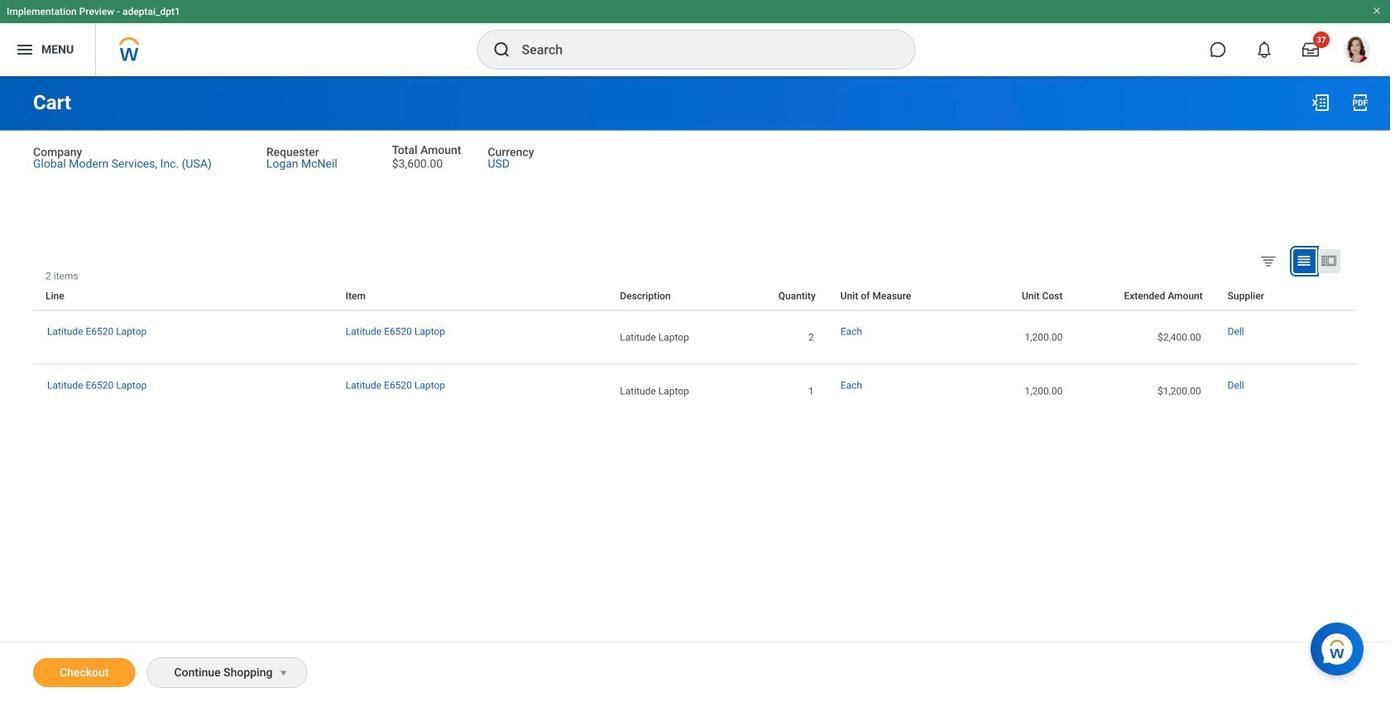 Task type: vqa. For each thing, say whether or not it's contained in the screenshot.
Lee
no



Task type: describe. For each thing, give the bounding box(es) containing it.
close environment banner image
[[1373, 6, 1383, 16]]

toggle to list detail view image
[[1321, 252, 1338, 269]]

inbox large image
[[1303, 41, 1320, 58]]

justify image
[[15, 40, 35, 60]]

profile logan mcneil image
[[1344, 36, 1371, 66]]

caret down image
[[274, 666, 293, 680]]

Toggle to Grid view radio
[[1294, 249, 1316, 273]]



Task type: locate. For each thing, give the bounding box(es) containing it.
main content
[[0, 76, 1391, 702]]

export to excel image
[[1311, 93, 1331, 113]]

notifications large image
[[1257, 41, 1273, 58]]

search image
[[492, 40, 512, 60]]

banner
[[0, 0, 1391, 76]]

view printable version (pdf) image
[[1351, 93, 1371, 113]]

Toggle to List Detail view radio
[[1319, 249, 1341, 273]]

option group
[[1257, 249, 1354, 276]]

toolbar
[[1345, 270, 1358, 282]]

select to filter grid data image
[[1260, 252, 1278, 269]]

toggle to grid view image
[[1296, 252, 1313, 269]]

Search Workday  search field
[[522, 31, 881, 68]]



